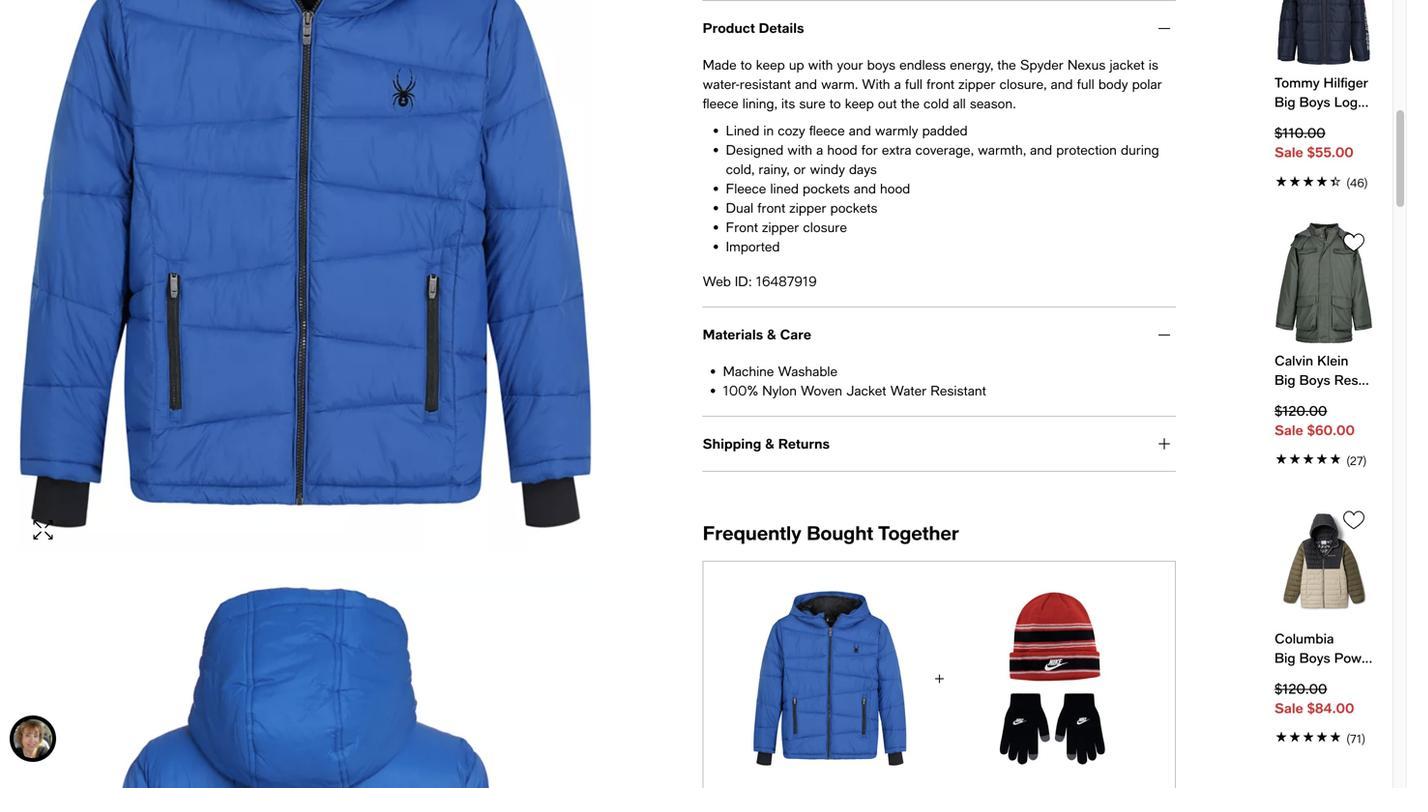 Task type: describe. For each thing, give the bounding box(es) containing it.
fleece inside made to keep up with your boys endless energy, the spyder nexus jacket is water-resistant and warm. with a full front zipper closure, and full body polar fleece lining, its sure to keep out the cold all season.
[[703, 95, 739, 111]]

resistant
[[740, 76, 791, 92]]

tab list containing product details
[[703, 0, 1176, 472]]

designed
[[726, 142, 784, 158]]

sale for $120.00 sale $84.00
[[1275, 700, 1304, 716]]

cozy
[[778, 122, 805, 138]]

big boys powder lite hooded jacket image
[[1275, 501, 1374, 621]]

coverage,
[[916, 142, 974, 158]]

1 vertical spatial pockets
[[831, 200, 878, 216]]

water
[[891, 383, 927, 399]]

care
[[780, 326, 812, 342]]

big boys resonance military-inspired hooded jacket image
[[1275, 223, 1374, 343]]

in
[[764, 122, 774, 138]]

nylon
[[762, 383, 797, 399]]

full screen image
[[31, 519, 55, 542]]

with inside made to keep up with your boys endless energy, the spyder nexus jacket is water-resistant and warm. with a full front zipper closure, and full body polar fleece lining, its sure to keep out the cold all season.
[[808, 57, 833, 73]]

1 spyder - image from the top
[[19, 0, 592, 552]]

1 horizontal spatial hood
[[880, 180, 911, 196]]

nike big boys striped beanie and gloves set image
[[976, 585, 1129, 773]]

bought
[[807, 521, 873, 545]]

4.413 out of 5 rating with 46 reviews image
[[1275, 170, 1374, 192]]

up
[[789, 57, 804, 73]]

shipping & returns button
[[703, 417, 1176, 471]]

protection
[[1057, 142, 1117, 158]]

(27)
[[1347, 454, 1367, 468]]

and right warmth,
[[1030, 142, 1053, 158]]

product details
[[703, 20, 804, 36]]

spyder big boys puffer jacket image
[[754, 585, 907, 773]]

polar
[[1132, 76, 1162, 92]]

water-
[[703, 76, 740, 92]]

machine
[[723, 363, 774, 379]]

$84.00
[[1308, 700, 1355, 716]]

jacket
[[847, 383, 887, 399]]

(71)
[[1347, 732, 1366, 746]]

fleece inside lined in cozy fleece and warmly padded designed with a hood for extra coverage, warmth, and protection during cold, rainy, or windy days fleece lined pockets and hood dual front zipper pockets front zipper closure imported
[[809, 122, 845, 138]]

with
[[862, 76, 890, 92]]

web
[[703, 273, 731, 289]]

fleece
[[726, 180, 766, 196]]

cold,
[[726, 161, 755, 177]]

4.7407 out of 5 rating with 27 reviews image
[[1275, 448, 1374, 470]]

id:
[[735, 273, 752, 289]]

klein
[[1318, 353, 1349, 369]]

0 horizontal spatial to
[[741, 57, 752, 73]]

and down days
[[854, 180, 876, 196]]

big boys logo hem puffer coat image
[[1275, 0, 1374, 65]]

extra
[[882, 142, 912, 158]]

materials & care
[[703, 326, 812, 342]]

& for shipping
[[765, 436, 775, 452]]

shipping
[[703, 436, 762, 452]]

(46)
[[1347, 176, 1369, 190]]

made to keep up with your boys endless energy, the spyder nexus jacket is water-resistant and warm. with a full front zipper closure, and full body polar fleece lining, its sure to keep out the cold all season.
[[703, 57, 1162, 111]]

shipping & returns
[[703, 436, 830, 452]]

season.
[[970, 95, 1016, 111]]

1 horizontal spatial keep
[[845, 95, 874, 111]]

woven
[[801, 383, 843, 399]]

lined
[[770, 180, 799, 196]]

body
[[1099, 76, 1128, 92]]

sure
[[799, 95, 826, 111]]

and up for
[[849, 122, 871, 138]]

calvin
[[1275, 353, 1314, 369]]

cold
[[924, 95, 949, 111]]

returns
[[778, 436, 830, 452]]

2 spyder - image from the top
[[19, 577, 592, 788]]

tommy hilfiger
[[1275, 75, 1369, 91]]

a inside lined in cozy fleece and warmly padded designed with a hood for extra coverage, warmth, and protection during cold, rainy, or windy days fleece lined pockets and hood dual front zipper pockets front zipper closure imported
[[817, 142, 823, 158]]

washable
[[778, 363, 838, 379]]

during
[[1121, 142, 1159, 158]]

100%
[[723, 383, 759, 399]]

your
[[837, 57, 863, 73]]

2 full from the left
[[1077, 76, 1095, 92]]

columbia
[[1275, 631, 1334, 647]]

or
[[794, 161, 806, 177]]

4.7606 out of 5 rating with 71 reviews image
[[1275, 726, 1374, 748]]

dual
[[726, 200, 754, 216]]

for
[[862, 142, 878, 158]]



Task type: vqa. For each thing, say whether or not it's contained in the screenshot.
the & inside the Shipping & Returns dropdown button
yes



Task type: locate. For each thing, give the bounding box(es) containing it.
full
[[905, 76, 923, 92], [1077, 76, 1095, 92]]

$120.00 up $84.00
[[1275, 681, 1328, 697]]

materials
[[703, 326, 763, 342]]

tab list
[[703, 0, 1176, 472]]

1 vertical spatial $120.00
[[1275, 681, 1328, 697]]

pockets
[[803, 180, 850, 196], [831, 200, 878, 216]]

$120.00 sale $60.00
[[1275, 403, 1355, 438]]

tommy hilfiger link
[[1275, 73, 1374, 112]]

1 horizontal spatial to
[[830, 95, 841, 111]]

pockets up closure
[[831, 200, 878, 216]]

1 vertical spatial keep
[[845, 95, 874, 111]]

& for materials
[[767, 326, 776, 342]]

the right 'out'
[[901, 95, 920, 111]]

warmly
[[875, 122, 918, 138]]

frequently
[[703, 521, 802, 545]]

& inside dropdown button
[[767, 326, 776, 342]]

0 vertical spatial spyder - image
[[19, 0, 592, 552]]

calvin klein link
[[1275, 351, 1374, 390]]

1 vertical spatial sale
[[1275, 422, 1304, 438]]

1 $120.00 from the top
[[1275, 403, 1328, 419]]

0 horizontal spatial keep
[[756, 57, 785, 73]]

with
[[808, 57, 833, 73], [788, 142, 813, 158]]

2 vertical spatial zipper
[[762, 219, 799, 235]]

product details button
[[703, 1, 1176, 55]]

fleece down water-
[[703, 95, 739, 111]]

1 vertical spatial zipper
[[790, 200, 827, 216]]

nexus
[[1068, 57, 1106, 73]]

sale for $110.00 sale $55.00
[[1275, 144, 1304, 160]]

0 vertical spatial &
[[767, 326, 776, 342]]

keep up resistant
[[756, 57, 785, 73]]

2 sale from the top
[[1275, 422, 1304, 438]]

warm.
[[821, 76, 858, 92]]

1 vertical spatial the
[[901, 95, 920, 111]]

with right up
[[808, 57, 833, 73]]

front
[[927, 76, 955, 92], [758, 200, 786, 216]]

sale left $84.00
[[1275, 700, 1304, 716]]

front inside made to keep up with your boys endless energy, the spyder nexus jacket is water-resistant and warm. with a full front zipper closure, and full body polar fleece lining, its sure to keep out the cold all season.
[[927, 76, 955, 92]]

all
[[953, 95, 966, 111]]

$110.00 sale $55.00
[[1275, 125, 1354, 160]]

hood
[[827, 142, 858, 158], [880, 180, 911, 196]]

is
[[1149, 57, 1159, 73]]

0 vertical spatial keep
[[756, 57, 785, 73]]

0 vertical spatial with
[[808, 57, 833, 73]]

1 horizontal spatial a
[[894, 76, 901, 92]]

1 vertical spatial &
[[765, 436, 775, 452]]

full down nexus
[[1077, 76, 1095, 92]]

1 vertical spatial fleece
[[809, 122, 845, 138]]

and down spyder
[[1051, 76, 1073, 92]]

$120.00 for $84.00
[[1275, 681, 1328, 697]]

0 vertical spatial hood
[[827, 142, 858, 158]]

1 vertical spatial spyder - image
[[19, 577, 592, 788]]

a inside made to keep up with your boys endless energy, the spyder nexus jacket is water-resistant and warm. with a full front zipper closure, and full body polar fleece lining, its sure to keep out the cold all season.
[[894, 76, 901, 92]]

$55.00
[[1308, 144, 1354, 160]]

energy,
[[950, 57, 994, 73]]

days
[[849, 161, 877, 177]]

0 vertical spatial the
[[998, 57, 1016, 73]]

16487919
[[756, 273, 817, 289]]

1 vertical spatial a
[[817, 142, 823, 158]]

a right with
[[894, 76, 901, 92]]

front inside lined in cozy fleece and warmly padded designed with a hood for extra coverage, warmth, and protection during cold, rainy, or windy days fleece lined pockets and hood dual front zipper pockets front zipper closure imported
[[758, 200, 786, 216]]

endless
[[900, 57, 946, 73]]

&
[[767, 326, 776, 342], [765, 436, 775, 452]]

0 horizontal spatial hood
[[827, 142, 858, 158]]

$120.00 inside $120.00 sale $84.00
[[1275, 681, 1328, 697]]

together
[[878, 521, 959, 545]]

calvin klein
[[1275, 353, 1349, 369]]

sale down $110.00
[[1275, 144, 1304, 160]]

0 vertical spatial to
[[741, 57, 752, 73]]

2 vertical spatial sale
[[1275, 700, 1304, 716]]

$120.00 for $60.00
[[1275, 403, 1328, 419]]

0 vertical spatial fleece
[[703, 95, 739, 111]]

1 vertical spatial with
[[788, 142, 813, 158]]

keep
[[756, 57, 785, 73], [845, 95, 874, 111]]

to
[[741, 57, 752, 73], [830, 95, 841, 111]]

2 $120.00 from the top
[[1275, 681, 1328, 697]]

0 horizontal spatial full
[[905, 76, 923, 92]]

tommy
[[1275, 75, 1320, 91]]

out
[[878, 95, 897, 111]]

rainy,
[[759, 161, 790, 177]]

lined in cozy fleece and warmly padded designed with a hood for extra coverage, warmth, and protection during cold, rainy, or windy days fleece lined pockets and hood dual front zipper pockets front zipper closure imported
[[726, 122, 1159, 254]]

0 horizontal spatial a
[[817, 142, 823, 158]]

1 horizontal spatial fleece
[[809, 122, 845, 138]]

sale inside $110.00 sale $55.00
[[1275, 144, 1304, 160]]

0 vertical spatial a
[[894, 76, 901, 92]]

the
[[998, 57, 1016, 73], [901, 95, 920, 111]]

$60.00
[[1308, 422, 1355, 438]]

resistant
[[931, 383, 986, 399]]

& left care
[[767, 326, 776, 342]]

1 horizontal spatial full
[[1077, 76, 1095, 92]]

0 vertical spatial $120.00
[[1275, 403, 1328, 419]]

$120.00 up $60.00
[[1275, 403, 1328, 419]]

to right made
[[741, 57, 752, 73]]

1 sale from the top
[[1275, 144, 1304, 160]]

$110.00
[[1275, 125, 1326, 141]]

front
[[726, 219, 758, 235]]

the up closure, in the right of the page
[[998, 57, 1016, 73]]

hilfiger
[[1324, 75, 1369, 91]]

3 sale from the top
[[1275, 700, 1304, 716]]

boys
[[867, 57, 896, 73]]

machine washable 100% nylon woven jacket water resistant
[[723, 363, 986, 399]]

front down lined at right top
[[758, 200, 786, 216]]

1 full from the left
[[905, 76, 923, 92]]

imported
[[726, 238, 780, 254]]

& inside dropdown button
[[765, 436, 775, 452]]

0 vertical spatial pockets
[[803, 180, 850, 196]]

0 horizontal spatial fleece
[[703, 95, 739, 111]]

sale inside $120.00 sale $84.00
[[1275, 700, 1304, 716]]

0 vertical spatial sale
[[1275, 144, 1304, 160]]

lined
[[726, 122, 760, 138]]

hood up windy
[[827, 142, 858, 158]]

a
[[894, 76, 901, 92], [817, 142, 823, 158]]

zipper up closure
[[790, 200, 827, 216]]

closure,
[[1000, 76, 1047, 92]]

with inside lined in cozy fleece and warmly padded designed with a hood for extra coverage, warmth, and protection during cold, rainy, or windy days fleece lined pockets and hood dual front zipper pockets front zipper closure imported
[[788, 142, 813, 158]]

spyder
[[1020, 57, 1064, 73]]

$120.00 sale $84.00
[[1275, 681, 1355, 716]]

zipper up imported
[[762, 219, 799, 235]]

padded
[[922, 122, 968, 138]]

keep down with
[[845, 95, 874, 111]]

$120.00 inside $120.00 sale $60.00
[[1275, 403, 1328, 419]]

zipper
[[959, 76, 996, 92], [790, 200, 827, 216], [762, 219, 799, 235]]

closure
[[803, 219, 847, 235]]

zipper inside made to keep up with your boys endless energy, the spyder nexus jacket is water-resistant and warm. with a full front zipper closure, and full body polar fleece lining, its sure to keep out the cold all season.
[[959, 76, 996, 92]]

web id: 16487919
[[703, 273, 817, 289]]

fleece
[[703, 95, 739, 111], [809, 122, 845, 138]]

hood down extra
[[880, 180, 911, 196]]

0 horizontal spatial the
[[901, 95, 920, 111]]

0 vertical spatial zipper
[[959, 76, 996, 92]]

fleece down sure
[[809, 122, 845, 138]]

its
[[782, 95, 795, 111]]

zipper down energy,
[[959, 76, 996, 92]]

& left returns
[[765, 436, 775, 452]]

lining,
[[743, 95, 778, 111]]

product
[[703, 20, 755, 36]]

made
[[703, 57, 737, 73]]

jacket
[[1110, 57, 1145, 73]]

0 vertical spatial front
[[927, 76, 955, 92]]

sale left $60.00
[[1275, 422, 1304, 438]]

spyder - image
[[19, 0, 592, 552], [19, 577, 592, 788]]

and up sure
[[795, 76, 817, 92]]

full down endless
[[905, 76, 923, 92]]

1 horizontal spatial front
[[927, 76, 955, 92]]

details
[[759, 20, 804, 36]]

1 vertical spatial hood
[[880, 180, 911, 196]]

sale inside $120.00 sale $60.00
[[1275, 422, 1304, 438]]

1 horizontal spatial the
[[998, 57, 1016, 73]]

front up cold
[[927, 76, 955, 92]]

materials & care button
[[703, 308, 1176, 362]]

sale
[[1275, 144, 1304, 160], [1275, 422, 1304, 438], [1275, 700, 1304, 716]]

1 vertical spatial front
[[758, 200, 786, 216]]

with up the or
[[788, 142, 813, 158]]

frequently bought together
[[703, 521, 959, 545]]

windy
[[810, 161, 845, 177]]

1 vertical spatial to
[[830, 95, 841, 111]]

pockets down windy
[[803, 180, 850, 196]]

sale for $120.00 sale $60.00
[[1275, 422, 1304, 438]]

to down "warm."
[[830, 95, 841, 111]]

columbia link
[[1275, 629, 1374, 668]]

warmth,
[[978, 142, 1026, 158]]

0 horizontal spatial front
[[758, 200, 786, 216]]

a up windy
[[817, 142, 823, 158]]



